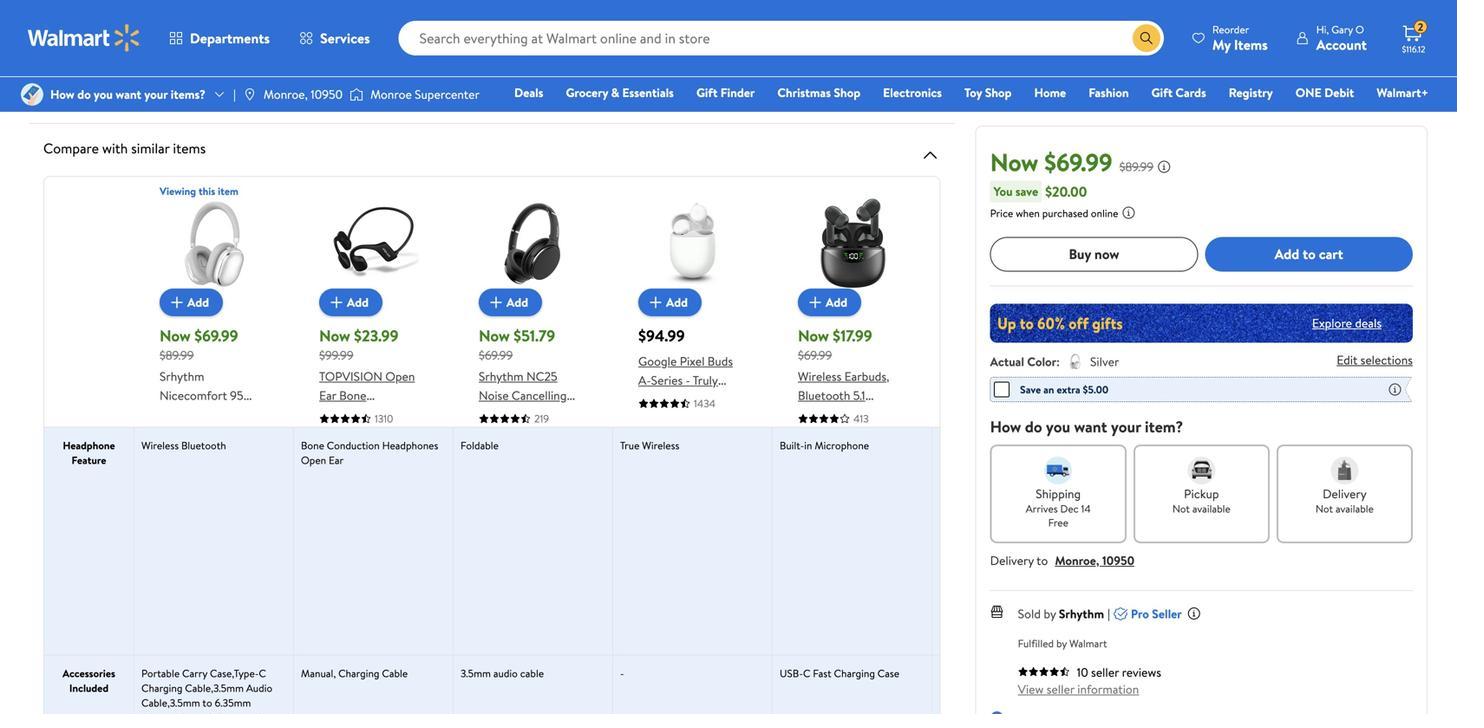 Task type: locate. For each thing, give the bounding box(es) containing it.
headphones down earbuds
[[672, 410, 737, 427]]

and up services
[[341, 10, 360, 27]]

wireless bluetooth
[[141, 438, 226, 453]]

headphones,
[[319, 425, 388, 442]]

ear down headphones,
[[329, 453, 344, 468]]

add button for now $69.99
[[160, 289, 223, 317]]

you left the see
[[595, 85, 614, 101]]

view
[[1018, 681, 1044, 698]]

walmart+
[[1377, 84, 1428, 101]]

1 add to cart image from the left
[[167, 292, 187, 313]]

0 vertical spatial conduction
[[319, 406, 381, 423]]

$69.99 inside now $17.99 $69.99 wireless earbuds, bluetooth 5.1 headphone 30hrs playtime with usb- c fast charging case, ipx7 waterproof earphones, tws in ear stereo headset built-in mic for iphone/android(black)
[[798, 347, 832, 364]]

1 horizontal spatial srhythm
[[479, 368, 523, 385]]

1 horizontal spatial available
[[1336, 501, 1374, 516]]

audio inside portable carry case,type-c charging cable,3.5mm audio cable,3.5mm to 6.35mm adapter,aircraft adaptor,qu
[[246, 681, 272, 696]]

need
[[194, 54, 220, 71]]

3.5mm audio cable for second 3.5mm audio cable cell from right
[[461, 666, 544, 681]]

1 vertical spatial |
[[1108, 606, 1110, 622]]

1 horizontal spatial gift
[[1151, 84, 1173, 101]]

airplane
[[851, 39, 892, 56]]

1 add button from the left
[[160, 289, 223, 317]]

for inside now $17.99 $69.99 wireless earbuds, bluetooth 5.1 headphone 30hrs playtime with usb- c fast charging case, ipx7 waterproof earphones, tws in ear stereo headset built-in mic for iphone/android(black)
[[861, 540, 877, 557]]

wireless down headphones,
[[319, 444, 363, 461]]

bluetooth inside now $17.99 $69.99 wireless earbuds, bluetooth 5.1 headphone 30hrs playtime with usb- c fast charging case, ipx7 waterproof earphones, tws in ear stereo headset built-in mic for iphone/android(black)
[[798, 387, 850, 404]]

delivery
[[1323, 485, 1367, 502], [990, 552, 1034, 569]]

0 horizontal spatial want
[[116, 86, 141, 103]]

2 shop from the left
[[985, 84, 1012, 101]]

not for pickup
[[1172, 501, 1190, 516]]

we
[[689, 85, 703, 101]]

ear down earphones,
[[798, 521, 815, 538]]

registry link
[[1221, 83, 1281, 102]]

deals
[[1355, 315, 1382, 332]]

0 vertical spatial usb-
[[872, 425, 899, 442]]

delivery to monroe, 10950
[[990, 552, 1134, 569]]

power
[[250, 54, 283, 71]]

row containing accessories included
[[44, 655, 1457, 715]]

1 vertical spatial noise
[[198, 406, 228, 423]]

0 vertical spatial want
[[116, 86, 141, 103]]

add to cart image
[[167, 292, 187, 313], [486, 292, 506, 313], [805, 292, 826, 313]]

0 horizontal spatial not
[[1172, 501, 1190, 516]]

running
[[319, 559, 362, 576]]

cart
[[1319, 245, 1343, 264]]

headphones up the running
[[319, 540, 385, 557]]

- cell
[[613, 656, 773, 715]]

0 horizontal spatial usb-
[[780, 666, 803, 681]]

by for fulfilled
[[1056, 636, 1067, 651]]

accessories included row header
[[44, 656, 134, 715]]

learn more about strikethrough prices image
[[1157, 160, 1171, 174]]

toy
[[964, 84, 982, 101]]

registry
[[1229, 84, 1273, 101]]

2 gift from the left
[[1151, 84, 1173, 101]]

1 vertical spatial usb-
[[780, 666, 803, 681]]

in inside 'now $23.99 $99.99 topvision open ear bone conduction headphones, wireless bluetooth headset with built- in microphones, 8hr playtime, waterproof sports headphones for running workout gym'
[[319, 483, 329, 500]]

1 horizontal spatial shop
[[985, 84, 1012, 101]]

with inside now $51.79 $69.99 srhythm nc25 noise cancelling stereo headphones bluetooth 5.3, anc headset over-ear with hi-fi,mic,50h playtime,low latency game mode
[[479, 464, 501, 480]]

see
[[813, 85, 832, 101]]

0 horizontal spatial stereo
[[479, 406, 514, 423]]

1 horizontal spatial 3.5mm
[[620, 39, 656, 56]]

0 vertical spatial headphone
[[798, 406, 858, 423]]

wireless inside "cell"
[[141, 438, 179, 453]]

1 vertical spatial how
[[990, 416, 1021, 438]]

charging
[[960, 438, 1001, 453], [834, 444, 882, 461], [338, 666, 379, 681], [834, 666, 875, 681], [141, 681, 182, 696]]

2 horizontal spatial 3.5mm
[[939, 666, 970, 681]]

to inside the 65hours for music by bluetooth: fast charging 10minutes and work 3hours.also support to connect via 3.5mm audio cable and watch tv on back of airplane seat(kindly note:still need little power for wired mode).
[[543, 39, 554, 56]]

1 vertical spatial 10950
[[1102, 552, 1134, 569]]

0.56lb ultra-light weight: over ear style, durable and lightweight structure with quality materials.rotation and portable design.
[[85, 10, 743, 27]]

item
[[218, 184, 238, 199]]

Search search field
[[399, 21, 1164, 56]]

3 add button from the left
[[479, 289, 542, 317]]

2 horizontal spatial srhythm
[[1059, 606, 1104, 622]]

2 row from the top
[[44, 427, 1457, 655]]

add button inside "now $69.99" group
[[160, 289, 223, 317]]

1 horizontal spatial $89.99
[[1119, 158, 1154, 175]]

when
[[1016, 206, 1040, 221]]

by right fulfilled
[[1056, 636, 1067, 651]]

with down 30hrs
[[846, 425, 869, 442]]

0 horizontal spatial delivery
[[990, 552, 1034, 569]]

gift for gift cards
[[1151, 84, 1173, 101]]

bone conduction headphones open ear cell
[[294, 428, 454, 655]]

grocery & essentials
[[566, 84, 674, 101]]

wireless down the series
[[638, 391, 682, 408]]

nc25
[[526, 368, 557, 385]]

0 horizontal spatial audio
[[493, 666, 518, 681]]

srhythm nc25 noise cancelling stereo headphones bluetooth 5.3, anc headset over-ear with hi-fi,mic,50h playtime,low latency game mode image
[[488, 199, 578, 289]]

save an extra $5.00
[[1020, 382, 1108, 397]]

0 horizontal spatial |
[[233, 86, 236, 103]]

not down intent image for delivery
[[1316, 501, 1333, 516]]

wireless bluetooth cell
[[134, 428, 294, 655]]

0 horizontal spatial available
[[1192, 501, 1231, 516]]

headset down tws
[[856, 521, 899, 538]]

add to cart image up $94.99
[[645, 292, 666, 313]]

0 vertical spatial how
[[50, 86, 74, 103]]

charging up adapter,aircraft
[[141, 681, 182, 696]]

information.
[[265, 85, 330, 101]]

available down intent image for delivery
[[1336, 501, 1374, 516]]

over
[[219, 10, 245, 27]]

now $17.99 group
[[798, 199, 916, 576]]

219
[[534, 412, 549, 426]]

delivery for not
[[1323, 485, 1367, 502]]

add button inside now $17.99 group
[[798, 289, 861, 317]]

not inside 'pickup not available'
[[1172, 501, 1190, 516]]

available down "intent image for pickup"
[[1192, 501, 1231, 516]]

have
[[706, 85, 731, 101]]

want down $5.00
[[1074, 416, 1107, 438]]

1 horizontal spatial waterproof
[[798, 483, 859, 500]]

fast charging cell
[[932, 428, 1092, 655]]

with
[[476, 10, 498, 27], [102, 139, 128, 158], [846, 425, 869, 442], [638, 429, 661, 446], [366, 464, 388, 480], [479, 464, 501, 480], [206, 483, 229, 500]]

materials.rotation
[[539, 10, 634, 27]]

row header
[[44, 198, 134, 427]]

$89.99 inside now $69.99 $89.99 srhythm nicecomfort 95 hybrid noise cancelling headphones,wired wireless bluetooth headset with transparency mode,hd sound
[[160, 347, 194, 364]]

0 vertical spatial by
[[185, 39, 197, 56]]

1 horizontal spatial headphone
[[798, 406, 858, 423]]

not down "intent image for pickup"
[[1172, 501, 1190, 516]]

1 horizontal spatial stereo
[[818, 521, 853, 538]]

with left quality
[[476, 10, 498, 27]]

0 horizontal spatial $89.99
[[160, 347, 194, 364]]

noise inside now $69.99 $89.99 srhythm nicecomfort 95 hybrid noise cancelling headphones,wired wireless bluetooth headset with transparency mode,hd sound
[[198, 406, 228, 423]]

8hr
[[406, 483, 426, 500]]

1 gift from the left
[[696, 84, 718, 101]]

1 vertical spatial by
[[1044, 606, 1056, 622]]

add to cart image
[[326, 292, 347, 313], [645, 292, 666, 313]]

gym
[[319, 578, 344, 595]]

5 add button from the left
[[798, 289, 861, 317]]

$89.99 left learn more about strikethrough prices icon
[[1119, 158, 1154, 175]]

1 row from the top
[[44, 184, 1457, 595]]

add button inside $94.99 group
[[638, 289, 702, 317]]

1 horizontal spatial seller
[[1091, 664, 1119, 681]]

in up case,
[[804, 438, 812, 453]]

 image down little
[[243, 88, 257, 101]]

search icon image
[[1139, 31, 1153, 45]]

c inside cell
[[803, 666, 810, 681]]

an
[[1043, 382, 1054, 397]]

c inside portable carry case,type-c charging cable,3.5mm audio cable,3.5mm to 6.35mm adapter,aircraft adaptor,qu
[[259, 666, 266, 681]]

grocery & essentials link
[[558, 83, 682, 102]]

1 vertical spatial your
[[1111, 416, 1141, 438]]

1 vertical spatial headphone
[[63, 438, 115, 453]]

3 add to cart image from the left
[[805, 292, 826, 313]]

your for item?
[[1111, 416, 1141, 438]]

now $23.99 group
[[319, 199, 428, 595]]

online
[[1091, 206, 1118, 221]]

foldable cell
[[454, 428, 613, 655]]

add button for now $51.79
[[479, 289, 542, 317]]

1 horizontal spatial your
[[1111, 416, 1141, 438]]

in right tws
[[885, 502, 894, 519]]

accessories
[[63, 666, 115, 681]]

1 horizontal spatial noise
[[479, 387, 509, 404]]

2 vertical spatial by
[[1056, 636, 1067, 651]]

1 horizontal spatial delivery
[[1323, 485, 1367, 502]]

monroe, down power
[[264, 86, 308, 103]]

1 vertical spatial bone
[[301, 438, 324, 453]]

0 horizontal spatial add to cart image
[[167, 292, 187, 313]]

built- inside cell
[[780, 438, 804, 453]]

now inside now $17.99 $69.99 wireless earbuds, bluetooth 5.1 headphone 30hrs playtime with usb- c fast charging case, ipx7 waterproof earphones, tws in ear stereo headset built-in mic for iphone/android(black)
[[798, 325, 829, 347]]

1 vertical spatial waterproof
[[319, 521, 380, 538]]

built- up 8hr
[[391, 464, 420, 480]]

1 horizontal spatial cancelling
[[512, 387, 567, 404]]

portable carry case,type-c charging cable,3.5mm audio cable,3.5mm to 6.35mm adapter,aircraft adaptor,qu cell
[[134, 656, 294, 715]]

now $51.79 group
[[479, 199, 588, 519]]

0 horizontal spatial  image
[[243, 88, 257, 101]]

headset up transparency
[[160, 483, 203, 500]]

music
[[151, 39, 182, 56]]

wireless inside $94.99 google pixel buds a-series - truly wireless earbuds - audio headphones with bluetooth - olive
[[638, 391, 682, 408]]

do down the save
[[1025, 416, 1042, 438]]

to left cart
[[1303, 245, 1316, 264]]

add to cart image inside now $17.99 group
[[805, 292, 826, 313]]

now up you
[[990, 145, 1038, 179]]

waterproof down playtime,
[[319, 521, 380, 538]]

gift left cards
[[1151, 84, 1173, 101]]

seller down '4.3 stars out of 5, based on 10 seller reviews' element
[[1047, 681, 1074, 698]]

cancelling down hybrid
[[160, 425, 215, 442]]

want down seat(kindly
[[116, 86, 141, 103]]

now inside now $69.99 $89.99 srhythm nicecomfort 95 hybrid noise cancelling headphones,wired wireless bluetooth headset with transparency mode,hd sound
[[160, 325, 191, 347]]

in left mic
[[827, 540, 836, 557]]

0 horizontal spatial cable
[[520, 666, 544, 681]]

walmart+ link
[[1369, 83, 1436, 102]]

stereo down earphones,
[[818, 521, 853, 538]]

intent image for pickup image
[[1188, 457, 1215, 485]]

1 horizontal spatial do
[[1025, 416, 1042, 438]]

now left $17.99
[[798, 325, 829, 347]]

0 vertical spatial audio
[[638, 410, 669, 427]]

3 row from the top
[[44, 655, 1457, 715]]

headphones inside 'now $23.99 $99.99 topvision open ear bone conduction headphones, wireless bluetooth headset with built- in microphones, 8hr playtime, waterproof sports headphones for running workout gym'
[[319, 540, 385, 557]]

available inside 'pickup not available'
[[1192, 501, 1231, 516]]

charging up "ipx7"
[[834, 444, 882, 461]]

monroe, down free
[[1055, 552, 1099, 569]]

with up olive
[[638, 429, 661, 446]]

2 add to cart image from the left
[[486, 292, 506, 313]]

c left case
[[803, 666, 810, 681]]

not inside the delivery not available
[[1316, 501, 1333, 516]]

to right support
[[543, 39, 554, 56]]

1 horizontal spatial add to cart image
[[645, 292, 666, 313]]

how for how do you want your item?
[[990, 416, 1021, 438]]

support
[[499, 39, 540, 56]]

1 horizontal spatial want
[[1074, 416, 1107, 438]]

add to cart image inside now $51.79 'group'
[[486, 292, 506, 313]]

noise up foldable
[[479, 387, 509, 404]]

waterproof inside 'now $23.99 $99.99 topvision open ear bone conduction headphones, wireless bluetooth headset with built- in microphones, 8hr playtime, waterproof sports headphones for running workout gym'
[[319, 521, 380, 538]]

$69.99
[[1044, 145, 1112, 179], [194, 325, 238, 347], [479, 347, 513, 364], [798, 347, 832, 364]]

$69.99 left $17.99
[[798, 347, 832, 364]]

0 horizontal spatial cancelling
[[160, 425, 215, 442]]

0 horizontal spatial bone
[[301, 438, 324, 453]]

1 vertical spatial audio
[[246, 681, 272, 696]]

conduction up headphones,
[[319, 406, 381, 423]]

delivery down intent image for delivery
[[1323, 485, 1367, 502]]

do
[[77, 86, 91, 103], [1025, 416, 1042, 438]]

your left item?
[[1111, 416, 1141, 438]]

0 horizontal spatial srhythm
[[160, 368, 204, 385]]

wireless inside cell
[[642, 438, 679, 453]]

1 horizontal spatial open
[[385, 368, 415, 385]]

by right sold
[[1044, 606, 1056, 622]]

add inside $94.99 group
[[666, 294, 688, 311]]

by for sold
[[1044, 606, 1056, 622]]

add inside now $23.99 group
[[347, 294, 369, 311]]

1 horizontal spatial monroe,
[[1055, 552, 1099, 569]]

 image for monroe, 10950
[[243, 88, 257, 101]]

bluetooth down hybrid
[[181, 438, 226, 453]]

0 vertical spatial stereo
[[479, 406, 514, 423]]

$94.99 google pixel buds a-series - truly wireless earbuds - audio headphones with bluetooth - olive
[[638, 325, 737, 465]]

ear
[[248, 10, 265, 27]]

with up transparency
[[206, 483, 229, 500]]

$69.99 left $51.79
[[479, 347, 513, 364]]

built- inside 'now $23.99 $99.99 topvision open ear bone conduction headphones, wireless bluetooth headset with built- in microphones, 8hr playtime, waterproof sports headphones for running workout gym'
[[391, 464, 420, 480]]

1 horizontal spatial  image
[[350, 86, 363, 103]]

0 horizontal spatial do
[[77, 86, 91, 103]]

1 horizontal spatial not
[[1316, 501, 1333, 516]]

conduction inside bone conduction headphones open ear
[[327, 438, 380, 453]]

1 horizontal spatial bone
[[339, 387, 366, 404]]

shop right see
[[834, 84, 860, 101]]

0 vertical spatial 10950
[[311, 86, 343, 103]]

 image
[[21, 83, 43, 106]]

how for how do you want your items?
[[50, 86, 74, 103]]

you down save an extra $5.00
[[1046, 416, 1070, 438]]

bone inside bone conduction headphones open ear
[[301, 438, 324, 453]]

1 vertical spatial delivery
[[990, 552, 1034, 569]]

1 vertical spatial open
[[301, 453, 326, 468]]

bluetooth down headphones,wired
[[206, 464, 258, 480]]

pickup
[[1184, 485, 1219, 502]]

christmas
[[777, 84, 831, 101]]

0 horizontal spatial add to cart image
[[326, 292, 347, 313]]

2 3.5mm audio cable cell from the left
[[932, 656, 1092, 715]]

add inside now $51.79 'group'
[[506, 294, 528, 311]]

2 available from the left
[[1336, 501, 1374, 516]]

noise inside now $51.79 $69.99 srhythm nc25 noise cancelling stereo headphones bluetooth 5.3, anc headset over-ear with hi-fi,mic,50h playtime,low latency game mode
[[479, 387, 509, 404]]

stereo inside now $17.99 $69.99 wireless earbuds, bluetooth 5.1 headphone 30hrs playtime with usb- c fast charging case, ipx7 waterproof earphones, tws in ear stereo headset built-in mic for iphone/android(black)
[[818, 521, 853, 538]]

finder
[[720, 84, 755, 101]]

2 not from the left
[[1316, 501, 1333, 516]]

0 vertical spatial noise
[[479, 387, 509, 404]]

bluetooth inside $94.99 google pixel buds a-series - truly wireless earbuds - audio headphones with bluetooth - olive
[[664, 429, 716, 446]]

2 add to cart image from the left
[[645, 292, 666, 313]]

with inside 'now $23.99 $99.99 topvision open ear bone conduction headphones, wireless bluetooth headset with built- in microphones, 8hr playtime, waterproof sports headphones for running workout gym'
[[366, 464, 388, 480]]

seller for reviews
[[1091, 664, 1119, 681]]

3.5mm right cable
[[461, 666, 491, 681]]

| down little
[[233, 86, 236, 103]]

0 horizontal spatial 10950
[[311, 86, 343, 103]]

row
[[44, 184, 1457, 595], [44, 427, 1457, 655], [44, 655, 1457, 715]]

and left watch
[[720, 39, 739, 56]]

monroe, 10950 button
[[1055, 552, 1134, 569]]

3.5mm inside the 65hours for music by bluetooth: fast charging 10minutes and work 3hours.also support to connect via 3.5mm audio cable and watch tv on back of airplane seat(kindly note:still need little power for wired mode).
[[620, 39, 656, 56]]

services button
[[285, 17, 385, 59]]

0 horizontal spatial headphone
[[63, 438, 115, 453]]

portable
[[659, 10, 703, 27]]

purchased
[[1042, 206, 1088, 221]]

1 add to cart image from the left
[[326, 292, 347, 313]]

true wireless
[[620, 438, 679, 453]]

add to cart image up $99.99
[[326, 292, 347, 313]]

2 horizontal spatial add to cart image
[[805, 292, 826, 313]]

charging down save an extra $5.00 "checkbox" on the bottom right
[[960, 438, 1001, 453]]

2
[[1418, 20, 1423, 34]]

4 add button from the left
[[638, 289, 702, 317]]

1 not from the left
[[1172, 501, 1190, 516]]

0 vertical spatial your
[[144, 86, 168, 103]]

quality
[[501, 10, 536, 27]]

2 vertical spatial built-
[[798, 540, 827, 557]]

c left "manual,"
[[259, 666, 266, 681]]

stereo
[[479, 406, 514, 423], [818, 521, 853, 538]]

stereo up foldable
[[479, 406, 514, 423]]

do down seat(kindly
[[77, 86, 91, 103]]

pro seller
[[1131, 606, 1182, 622]]

topvision open ear bone conduction headphones, wireless bluetooth headset with built-in microphones, 8hr playtime, waterproof sports headphones for running workout gym image
[[329, 199, 419, 289]]

microphones,
[[331, 483, 403, 500]]

1 horizontal spatial |
[[1108, 606, 1110, 622]]

buy now button
[[990, 237, 1198, 272]]

edit
[[1337, 352, 1358, 369]]

1 horizontal spatial how
[[990, 416, 1021, 438]]

1 shop from the left
[[834, 84, 860, 101]]

add button inside now $51.79 'group'
[[479, 289, 542, 317]]

bluetooth down 1310
[[366, 444, 418, 461]]

and left we
[[667, 85, 686, 101]]

gift left finder
[[696, 84, 718, 101]]

0 horizontal spatial 3.5mm audio cable
[[461, 666, 544, 681]]

1 available from the left
[[1192, 501, 1231, 516]]

true
[[620, 438, 640, 453]]

we
[[64, 85, 81, 101]]

true wireless cell
[[613, 428, 773, 655]]

delivery inside the delivery not available
[[1323, 485, 1367, 502]]

3.5mm right via
[[620, 39, 656, 56]]

now left $23.99
[[319, 325, 350, 347]]

0 vertical spatial built-
[[780, 438, 804, 453]]

2 add button from the left
[[319, 289, 382, 317]]

electronics
[[883, 84, 942, 101]]

headphones inside now $51.79 $69.99 srhythm nc25 noise cancelling stereo headphones bluetooth 5.3, anc headset over-ear with hi-fi,mic,50h playtime,low latency game mode
[[517, 406, 582, 423]]

0 vertical spatial cancelling
[[512, 387, 567, 404]]

now for now $51.79 $69.99 srhythm nc25 noise cancelling stereo headphones bluetooth 5.3, anc headset over-ear with hi-fi,mic,50h playtime,low latency game mode
[[479, 325, 510, 347]]

seller for information
[[1047, 681, 1074, 698]]

items
[[173, 139, 206, 158]]

headset inside now $51.79 $69.99 srhythm nc25 noise cancelling stereo headphones bluetooth 5.3, anc headset over-ear with hi-fi,mic,50h playtime,low latency game mode
[[479, 444, 522, 461]]

3.5mm audio cable cell
[[454, 656, 613, 715], [932, 656, 1092, 715]]

legal information image
[[1122, 206, 1136, 220]]

pro seller info image
[[1187, 607, 1201, 621]]

wireless earbuds, bluetooth 5.1 headphone 30hrs playtime with usb-c fast charging case, ipx7 waterproof earphones, tws in ear stereo headset built-in mic for iphone/android(black) image
[[807, 199, 898, 289]]

14
[[1081, 501, 1091, 516]]

$69.99 up 95
[[194, 325, 238, 347]]

add for google
[[666, 294, 688, 311]]

price
[[990, 206, 1013, 221]]

1 horizontal spatial usb-
[[872, 425, 899, 442]]

bluetooth inside now $69.99 $89.99 srhythm nicecomfort 95 hybrid noise cancelling headphones,wired wireless bluetooth headset with transparency mode,hd sound
[[206, 464, 258, 480]]

$69.99 up $20.00
[[1044, 145, 1112, 179]]

2 horizontal spatial cable
[[999, 666, 1023, 681]]

pickup not available
[[1172, 485, 1231, 516]]

headphones up "5.3,"
[[517, 406, 582, 423]]

srhythm inside now $51.79 $69.99 srhythm nc25 noise cancelling stereo headphones bluetooth 5.3, anc headset over-ear with hi-fi,mic,50h playtime,low latency game mode
[[479, 368, 523, 385]]

add to cart image inside "now $69.99" group
[[167, 292, 187, 313]]

usb- inside cell
[[780, 666, 803, 681]]

add to cart image inside $94.99 group
[[645, 292, 666, 313]]

add left cart
[[1275, 245, 1299, 264]]

wireless down wireless bluetooth
[[160, 464, 203, 480]]

add to cart image for $94.99
[[645, 292, 666, 313]]

disclaimer
[[856, 85, 909, 101]]

1 horizontal spatial audio
[[638, 410, 669, 427]]

bluetooth inside "cell"
[[181, 438, 226, 453]]

bluetooth left "5.3,"
[[479, 425, 531, 442]]

lightweight
[[363, 10, 421, 27]]

in up playtime,
[[319, 483, 329, 500]]

viewing this item
[[160, 184, 238, 199]]

srhythm up nicecomfort
[[160, 368, 204, 385]]

2 3.5mm audio cable from the left
[[939, 666, 1023, 681]]

0 horizontal spatial gift
[[696, 84, 718, 101]]

1 vertical spatial built-
[[391, 464, 420, 480]]

0 horizontal spatial seller
[[1047, 681, 1074, 698]]

cable for second 3.5mm audio cable cell from the left
[[999, 666, 1023, 681]]

0 horizontal spatial your
[[144, 86, 168, 103]]

1 vertical spatial cancelling
[[160, 425, 215, 442]]

manual, charging cable cell
[[294, 656, 454, 715]]

 image for monroe supercenter
[[350, 86, 363, 103]]

for
[[133, 39, 148, 56], [285, 54, 301, 71], [387, 540, 403, 557], [861, 540, 877, 557]]

open down headphones,
[[301, 453, 326, 468]]

1 3.5mm audio cable from the left
[[461, 666, 544, 681]]

available inside the delivery not available
[[1336, 501, 1374, 516]]

headphone feature
[[63, 438, 115, 468]]

now $69.99 group
[[160, 199, 269, 538]]

1 horizontal spatial 3.5mm audio cable
[[939, 666, 1023, 681]]

case,type-
[[210, 666, 259, 681]]

add down srhythm nicecomfort 95 hybrid noise cancelling headphones,wired wireless bluetooth headset with transparency mode,hd sound image
[[187, 294, 209, 311]]

wireless
[[798, 368, 841, 385], [638, 391, 682, 408], [141, 438, 179, 453], [642, 438, 679, 453], [319, 444, 363, 461], [160, 464, 203, 480]]

bone
[[339, 387, 366, 404], [301, 438, 324, 453]]

 image
[[350, 86, 363, 103], [243, 88, 257, 101]]

noise down nicecomfort
[[198, 406, 228, 423]]

shipping arrives dec 14 free
[[1026, 485, 1091, 530]]

6.35mm
[[215, 696, 251, 711]]

bluetooth down 1434 on the left of the page
[[664, 429, 716, 446]]

0 horizontal spatial how
[[50, 86, 74, 103]]

how down save an extra $5.00 "checkbox" on the bottom right
[[990, 416, 1021, 438]]

add button for now $17.99
[[798, 289, 861, 317]]

audio left "manual,"
[[246, 681, 272, 696]]

open inside 'now $23.99 $99.99 topvision open ear bone conduction headphones, wireless bluetooth headset with built- in microphones, 8hr playtime, waterproof sports headphones for running workout gym'
[[385, 368, 415, 385]]

0 horizontal spatial audio
[[246, 681, 272, 696]]

supercenter
[[415, 86, 480, 103]]

bone conduction headphones open ear
[[301, 438, 438, 468]]

price when purchased online
[[990, 206, 1118, 221]]

add
[[1275, 245, 1299, 264], [187, 294, 209, 311], [347, 294, 369, 311], [506, 294, 528, 311], [666, 294, 688, 311], [826, 294, 847, 311]]

0.56lb
[[85, 10, 117, 27]]

0 horizontal spatial 3.5mm audio cable cell
[[454, 656, 613, 715]]

available for delivery
[[1336, 501, 1374, 516]]

0 vertical spatial do
[[77, 86, 91, 103]]

0 horizontal spatial open
[[301, 453, 326, 468]]

0 vertical spatial bone
[[339, 387, 366, 404]]

$69.99 inside now $51.79 $69.99 srhythm nc25 noise cancelling stereo headphones bluetooth 5.3, anc headset over-ear with hi-fi,mic,50h playtime,low latency game mode
[[479, 347, 513, 364]]

fulfilled by walmart
[[1018, 636, 1107, 651]]

to down arrives
[[1037, 552, 1048, 569]]

add for $17.99
[[826, 294, 847, 311]]

fast inside cell
[[813, 666, 831, 681]]

add inside now $17.99 group
[[826, 294, 847, 311]]

ear down anc at the left bottom of the page
[[553, 444, 570, 461]]

headset inside now $17.99 $69.99 wireless earbuds, bluetooth 5.1 headphone 30hrs playtime with usb- c fast charging case, ipx7 waterproof earphones, tws in ear stereo headset built-in mic for iphone/android(black)
[[856, 521, 899, 538]]

series
[[651, 372, 683, 389]]

built- left mic
[[798, 540, 827, 557]]

add up $23.99
[[347, 294, 369, 311]]

-
[[686, 372, 690, 389], [730, 391, 734, 408], [719, 429, 724, 446], [620, 666, 624, 681]]

open
[[385, 368, 415, 385], [301, 453, 326, 468]]

with inside $94.99 google pixel buds a-series - truly wireless earbuds - audio headphones with bluetooth - olive
[[638, 429, 661, 446]]

built-in microphone cell
[[773, 428, 932, 655]]

delivery for to
[[990, 552, 1034, 569]]

not
[[734, 85, 751, 101]]

my
[[1212, 35, 1231, 54]]

1 horizontal spatial 3.5mm audio cable cell
[[932, 656, 1092, 715]]

1 horizontal spatial audio
[[659, 39, 687, 56]]

headset inside 'now $23.99 $99.99 topvision open ear bone conduction headphones, wireless bluetooth headset with built- in microphones, 8hr playtime, waterproof sports headphones for running workout gym'
[[319, 464, 363, 480]]

now inside 'now $23.99 $99.99 topvision open ear bone conduction headphones, wireless bluetooth headset with built- in microphones, 8hr playtime, waterproof sports headphones for running workout gym'
[[319, 325, 350, 347]]

add button inside now $23.99 group
[[319, 289, 382, 317]]

earphones,
[[798, 502, 856, 519]]

srhythm left the nc25
[[479, 368, 523, 385]]

$89.99 up nicecomfort
[[160, 347, 194, 364]]

srhythm for $69.99
[[160, 368, 204, 385]]

now for now $23.99 $99.99 topvision open ear bone conduction headphones, wireless bluetooth headset with built- in microphones, 8hr playtime, waterproof sports headphones for running workout gym
[[319, 325, 350, 347]]

bone down the 'topvision'
[[339, 387, 366, 404]]

1 vertical spatial do
[[1025, 416, 1042, 438]]

0 horizontal spatial noise
[[198, 406, 228, 423]]

srhythm up walmart
[[1059, 606, 1104, 622]]

1 vertical spatial stereo
[[818, 521, 853, 538]]

conduction inside 'now $23.99 $99.99 topvision open ear bone conduction headphones, wireless bluetooth headset with built- in microphones, 8hr playtime, waterproof sports headphones for running workout gym'
[[319, 406, 381, 423]]

fast inside cell
[[939, 438, 958, 453]]

audio
[[659, 39, 687, 56], [493, 666, 518, 681], [972, 666, 996, 681]]

ear down the 'topvision'
[[319, 387, 336, 404]]

one debit
[[1295, 84, 1354, 101]]

hi,
[[1316, 22, 1329, 37]]

bluetooth left 5.1
[[798, 387, 850, 404]]

headphones down 1310
[[382, 438, 438, 453]]

for down the sports
[[387, 540, 403, 557]]



Task type: vqa. For each thing, say whether or not it's contained in the screenshot.
do related to How do you want your item?
yes



Task type: describe. For each thing, give the bounding box(es) containing it.
ear inside now $51.79 $69.99 srhythm nc25 noise cancelling stereo headphones bluetooth 5.3, anc headset over-ear with hi-fi,mic,50h playtime,low latency game mode
[[553, 444, 570, 461]]

save an extra $5.00 element
[[994, 381, 1108, 398]]

latency
[[479, 502, 520, 519]]

you right show
[[149, 85, 168, 101]]

with inside now $17.99 $69.99 wireless earbuds, bluetooth 5.1 headphone 30hrs playtime with usb- c fast charging case, ipx7 waterproof earphones, tws in ear stereo headset built-in mic for iphone/android(black)
[[846, 425, 869, 442]]

waterproof inside now $17.99 $69.99 wireless earbuds, bluetooth 5.1 headphone 30hrs playtime with usb- c fast charging case, ipx7 waterproof earphones, tws in ear stereo headset built-in mic for iphone/android(black)
[[798, 483, 859, 500]]

usb-c fast charging case cell
[[773, 656, 932, 715]]

here,
[[637, 85, 664, 101]]

durable
[[299, 10, 338, 27]]

wireless inside now $17.99 $69.99 wireless earbuds, bluetooth 5.1 headphone 30hrs playtime with usb- c fast charging case, ipx7 waterproof earphones, tws in ear stereo headset built-in mic for iphone/android(black)
[[798, 368, 841, 385]]

now $51.79 $69.99 srhythm nc25 noise cancelling stereo headphones bluetooth 5.3, anc headset over-ear with hi-fi,mic,50h playtime,low latency game mode
[[479, 325, 587, 519]]

cancelling inside now $51.79 $69.99 srhythm nc25 noise cancelling stereo headphones bluetooth 5.3, anc headset over-ear with hi-fi,mic,50h playtime,low latency game mode
[[512, 387, 567, 404]]

charging inside cell
[[834, 666, 875, 681]]

gary
[[1331, 22, 1353, 37]]

add to cart image for now $17.99
[[805, 292, 826, 313]]

- inside cell
[[620, 666, 624, 681]]

now $69.99
[[990, 145, 1112, 179]]

monroe supercenter
[[370, 86, 480, 103]]

stereo inside now $51.79 $69.99 srhythm nc25 noise cancelling stereo headphones bluetooth 5.3, anc headset over-ear with hi-fi,mic,50h playtime,low latency game mode
[[479, 406, 514, 423]]

accurate
[[171, 85, 217, 101]]

cable for second 3.5mm audio cable cell from right
[[520, 666, 544, 681]]

with inside now $69.99 $89.99 srhythm nicecomfort 95 hybrid noise cancelling headphones,wired wireless bluetooth headset with transparency mode,hd sound
[[206, 483, 229, 500]]

row containing now $69.99
[[44, 184, 1457, 595]]

add to cart image for now
[[326, 292, 347, 313]]

charging inside cell
[[960, 438, 1001, 453]]

built- inside now $17.99 $69.99 wireless earbuds, bluetooth 5.1 headphone 30hrs playtime with usb- c fast charging case, ipx7 waterproof earphones, tws in ear stereo headset built-in mic for iphone/android(black)
[[798, 540, 827, 557]]

now $69.99 $89.99 srhythm nicecomfort 95 hybrid noise cancelling headphones,wired wireless bluetooth headset with transparency mode,hd sound
[[160, 325, 259, 538]]

you save $20.00
[[994, 182, 1087, 201]]

ear inside bone conduction headphones open ear
[[329, 453, 344, 468]]

gift cards link
[[1144, 83, 1214, 102]]

65hours
[[85, 39, 130, 56]]

dec
[[1060, 501, 1079, 516]]

charging inside portable carry case,type-c charging cable,3.5mm audio cable,3.5mm to 6.35mm adapter,aircraft adaptor,qu
[[141, 681, 182, 696]]

on
[[793, 39, 807, 56]]

one
[[1295, 84, 1321, 101]]

hybrid
[[160, 406, 195, 423]]

audio inside $94.99 google pixel buds a-series - truly wireless earbuds - audio headphones with bluetooth - olive
[[638, 410, 669, 427]]

in inside cell
[[804, 438, 812, 453]]

intent image for delivery image
[[1331, 457, 1359, 485]]

headphones inside bone conduction headphones open ear
[[382, 438, 438, 453]]

add button for now $23.99
[[319, 289, 382, 317]]

add to cart image for now $51.79
[[486, 292, 506, 313]]

for left music
[[133, 39, 148, 56]]

grocery
[[566, 84, 608, 101]]

usb-c fast charging case
[[780, 666, 899, 681]]

fast inside the 65hours for music by bluetooth: fast charging 10minutes and work 3hours.also support to connect via 3.5mm audio cable and watch tv on back of airplane seat(kindly note:still need little power for wired mode).
[[259, 39, 280, 56]]

up to sixty percent off deals. shop now. image
[[990, 304, 1413, 343]]

open inside bone conduction headphones open ear
[[301, 453, 326, 468]]

headphone inside headphone feature row header
[[63, 438, 115, 453]]

debit
[[1324, 84, 1354, 101]]

headset inside now $69.99 $89.99 srhythm nicecomfort 95 hybrid noise cancelling headphones,wired wireless bluetooth headset with transparency mode,hd sound
[[160, 483, 203, 500]]

google pixel buds a-series - truly wireless earbuds - audio headphones with bluetooth - olive image
[[648, 199, 738, 289]]

audio inside the 65hours for music by bluetooth: fast charging 10minutes and work 3hours.also support to connect via 3.5mm audio cable and watch tv on back of airplane seat(kindly note:still need little power for wired mode).
[[659, 39, 687, 56]]

now for now $69.99 $89.99 srhythm nicecomfort 95 hybrid noise cancelling headphones,wired wireless bluetooth headset with transparency mode,hd sound
[[160, 325, 191, 347]]

we aim to show you accurate product information. manufacturers, suppliers and others provide what you see here, and we have not verified it. see our disclaimer
[[64, 85, 909, 101]]

do for how do you want your item?
[[1025, 416, 1042, 438]]

bone inside 'now $23.99 $99.99 topvision open ear bone conduction headphones, wireless bluetooth headset with built- in microphones, 8hr playtime, waterproof sports headphones for running workout gym'
[[339, 387, 366, 404]]

olive
[[638, 448, 666, 465]]

back
[[810, 39, 834, 56]]

with left similar
[[102, 139, 128, 158]]

your for items?
[[144, 86, 168, 103]]

intent image for shipping image
[[1044, 457, 1072, 485]]

fast inside now $17.99 $69.99 wireless earbuds, bluetooth 5.1 headphone 30hrs playtime with usb- c fast charging case, ipx7 waterproof earphones, tws in ear stereo headset built-in mic for iphone/android(black)
[[809, 444, 831, 461]]

over-
[[525, 444, 553, 461]]

add for $23.99
[[347, 294, 369, 311]]

usb- inside now $17.99 $69.99 wireless earbuds, bluetooth 5.1 headphone 30hrs playtime with usb- c fast charging case, ipx7 waterproof earphones, tws in ear stereo headset built-in mic for iphone/android(black)
[[872, 425, 899, 442]]

you left show
[[94, 86, 113, 103]]

now for now $69.99
[[990, 145, 1038, 179]]

microphone
[[815, 438, 869, 453]]

delivery not available
[[1316, 485, 1374, 516]]

shop for toy shop
[[985, 84, 1012, 101]]

work
[[409, 39, 435, 56]]

srhythm for $51.79
[[479, 368, 523, 385]]

Save an extra $5.00 checkbox
[[994, 382, 1010, 397]]

Walmart Site-Wide search field
[[399, 21, 1164, 56]]

now $17.99 $69.99 wireless earbuds, bluetooth 5.1 headphone 30hrs playtime with usb- c fast charging case, ipx7 waterproof earphones, tws in ear stereo headset built-in mic for iphone/android(black)
[[798, 325, 916, 576]]

bluetooth:
[[200, 39, 256, 56]]

headphones inside $94.99 google pixel buds a-series - truly wireless earbuds - audio headphones with bluetooth - olive
[[672, 410, 737, 427]]

christmas shop link
[[770, 83, 868, 102]]

reorder
[[1212, 22, 1249, 37]]

to inside button
[[1303, 245, 1316, 264]]

to right aim
[[105, 85, 117, 101]]

pro
[[1131, 606, 1149, 622]]

explore deals
[[1312, 315, 1382, 332]]

departments
[[190, 29, 270, 48]]

1 3.5mm audio cable cell from the left
[[454, 656, 613, 715]]

do for how do you want your items?
[[77, 86, 91, 103]]

save
[[1020, 382, 1041, 397]]

row containing headphone feature
[[44, 427, 1457, 655]]

and left "portable"
[[637, 10, 656, 27]]

to inside portable carry case,type-c charging cable,3.5mm audio cable,3.5mm to 6.35mm adapter,aircraft adaptor,qu
[[202, 696, 212, 711]]

fast charging
[[939, 438, 1001, 453]]

aim
[[84, 85, 102, 101]]

fi,mic,50h
[[521, 464, 578, 480]]

cable inside the 65hours for music by bluetooth: fast charging 10minutes and work 3hours.also support to connect via 3.5mm audio cable and watch tv on back of airplane seat(kindly note:still need little power for wired mode).
[[690, 39, 718, 56]]

selections
[[1360, 352, 1413, 369]]

bluetooth inside now $51.79 $69.99 srhythm nc25 noise cancelling stereo headphones bluetooth 5.3, anc headset over-ear with hi-fi,mic,50h playtime,low latency game mode
[[479, 425, 531, 442]]

christmas shop
[[777, 84, 860, 101]]

now for now $17.99 $69.99 wireless earbuds, bluetooth 5.1 headphone 30hrs playtime with usb- c fast charging case, ipx7 waterproof earphones, tws in ear stereo headset built-in mic for iphone/android(black)
[[798, 325, 829, 347]]

0 vertical spatial $89.99
[[1119, 158, 1154, 175]]

shop for christmas shop
[[834, 84, 860, 101]]

anc
[[555, 425, 581, 442]]

c inside now $17.99 $69.99 wireless earbuds, bluetooth 5.1 headphone 30hrs playtime with usb- c fast charging case, ipx7 waterproof earphones, tws in ear stereo headset built-in mic for iphone/android(black)
[[798, 444, 806, 461]]

show
[[120, 85, 147, 101]]

headphone feature row header
[[44, 428, 134, 655]]

charging left cable
[[338, 666, 379, 681]]

charging inside now $17.99 $69.99 wireless earbuds, bluetooth 5.1 headphone 30hrs playtime with usb- c fast charging case, ipx7 waterproof earphones, tws in ear stereo headset built-in mic for iphone/android(black)
[[834, 444, 882, 461]]

not for delivery
[[1316, 501, 1333, 516]]

$94.99 group
[[638, 199, 748, 465]]

buy
[[1069, 245, 1091, 264]]

$23.99
[[354, 325, 398, 347]]

adapter,aircraft
[[141, 711, 215, 715]]

bluetooth inside 'now $23.99 $99.99 topvision open ear bone conduction headphones, wireless bluetooth headset with built- in microphones, 8hr playtime, waterproof sports headphones for running workout gym'
[[366, 444, 418, 461]]

cancelling inside now $69.99 $89.99 srhythm nicecomfort 95 hybrid noise cancelling headphones,wired wireless bluetooth headset with transparency mode,hd sound
[[160, 425, 215, 442]]

included
[[69, 681, 108, 696]]

sports
[[383, 521, 417, 538]]

truly
[[693, 372, 718, 389]]

add to cart image for now $69.99
[[167, 292, 187, 313]]

via
[[603, 39, 617, 56]]

arrives
[[1026, 501, 1058, 516]]

ear inside 'now $23.99 $99.99 topvision open ear bone conduction headphones, wireless bluetooth headset with built- in microphones, 8hr playtime, waterproof sports headphones for running workout gym'
[[319, 387, 336, 404]]

3.5mm audio cable for second 3.5mm audio cable cell from the left
[[939, 666, 1023, 681]]

wireless inside now $69.99 $89.99 srhythm nicecomfort 95 hybrid noise cancelling headphones,wired wireless bluetooth headset with transparency mode,hd sound
[[160, 464, 203, 480]]

want for items?
[[116, 86, 141, 103]]

0 horizontal spatial monroe,
[[264, 86, 308, 103]]

$69.99 inside now $69.99 $89.99 srhythm nicecomfort 95 hybrid noise cancelling headphones,wired wireless bluetooth headset with transparency mode,hd sound
[[194, 325, 238, 347]]

headphone inside now $17.99 $69.99 wireless earbuds, bluetooth 5.1 headphone 30hrs playtime with usb- c fast charging case, ipx7 waterproof earphones, tws in ear stereo headset built-in mic for iphone/android(black)
[[798, 406, 858, 423]]

413
[[853, 412, 869, 426]]

10minutes
[[331, 39, 384, 56]]

information
[[1077, 681, 1139, 698]]

and left others
[[465, 85, 484, 101]]

95
[[230, 387, 243, 404]]

wireless inside 'now $23.99 $99.99 topvision open ear bone conduction headphones, wireless bluetooth headset with built- in microphones, 8hr playtime, waterproof sports headphones for running workout gym'
[[319, 444, 363, 461]]

want for item?
[[1074, 416, 1107, 438]]

2 horizontal spatial audio
[[972, 666, 996, 681]]

headphones,wired
[[160, 444, 259, 461]]

now
[[1094, 245, 1119, 264]]

workout
[[365, 559, 410, 576]]

topvision
[[319, 368, 383, 385]]

seat(kindly
[[85, 54, 143, 71]]

fulfilled
[[1018, 636, 1054, 651]]

1434
[[694, 396, 715, 411]]

light
[[151, 10, 175, 27]]

$17.99
[[833, 325, 872, 347]]

manual,
[[301, 666, 336, 681]]

walmart image
[[28, 24, 140, 52]]

add for $51.79
[[506, 294, 528, 311]]

add inside "now $69.99" group
[[187, 294, 209, 311]]

for inside 'now $23.99 $99.99 topvision open ear bone conduction headphones, wireless bluetooth headset with built- in microphones, 8hr playtime, waterproof sports headphones for running workout gym'
[[387, 540, 403, 557]]

gift for gift finder
[[696, 84, 718, 101]]

explore deals link
[[1305, 308, 1388, 339]]

free
[[1048, 515, 1068, 530]]

what
[[566, 85, 592, 101]]

fashion link
[[1081, 83, 1137, 102]]

compare
[[43, 139, 99, 158]]

case,
[[798, 464, 826, 480]]

for left 'wired'
[[285, 54, 301, 71]]

actual color :
[[990, 353, 1060, 370]]

watch
[[742, 39, 774, 56]]

buy now
[[1069, 245, 1119, 264]]

10 seller reviews
[[1077, 664, 1161, 681]]

pixel
[[680, 353, 705, 370]]

$99.99
[[319, 347, 353, 364]]

gift finder link
[[689, 83, 763, 102]]

others
[[487, 85, 521, 101]]

ear inside now $17.99 $69.99 wireless earbuds, bluetooth 5.1 headphone 30hrs playtime with usb- c fast charging case, ipx7 waterproof earphones, tws in ear stereo headset built-in mic for iphone/android(black)
[[798, 521, 815, 538]]

manual, charging cable
[[301, 666, 408, 681]]

game
[[523, 502, 554, 519]]

now $23.99 $99.99 topvision open ear bone conduction headphones, wireless bluetooth headset with built- in microphones, 8hr playtime, waterproof sports headphones for running workout gym
[[319, 325, 426, 595]]

sold
[[1018, 606, 1041, 622]]

hi-
[[504, 464, 521, 480]]

more information on savings image
[[1388, 383, 1402, 397]]

by inside the 65hours for music by bluetooth: fast charging 10minutes and work 3hours.also support to connect via 3.5mm audio cable and watch tv on back of airplane seat(kindly note:still need little power for wired mode).
[[185, 39, 197, 56]]

0 vertical spatial |
[[233, 86, 236, 103]]

compare with similar items image
[[920, 145, 941, 166]]

srhythm nicecomfort 95 hybrid noise cancelling headphones,wired wireless bluetooth headset with transparency mode,hd sound image
[[169, 199, 259, 289]]

1 vertical spatial monroe,
[[1055, 552, 1099, 569]]

0 horizontal spatial 3.5mm
[[461, 666, 491, 681]]

available for pickup
[[1192, 501, 1231, 516]]

and left work
[[387, 39, 406, 56]]

4.3 stars out of 5, based on 10 seller reviews element
[[1018, 667, 1070, 677]]



